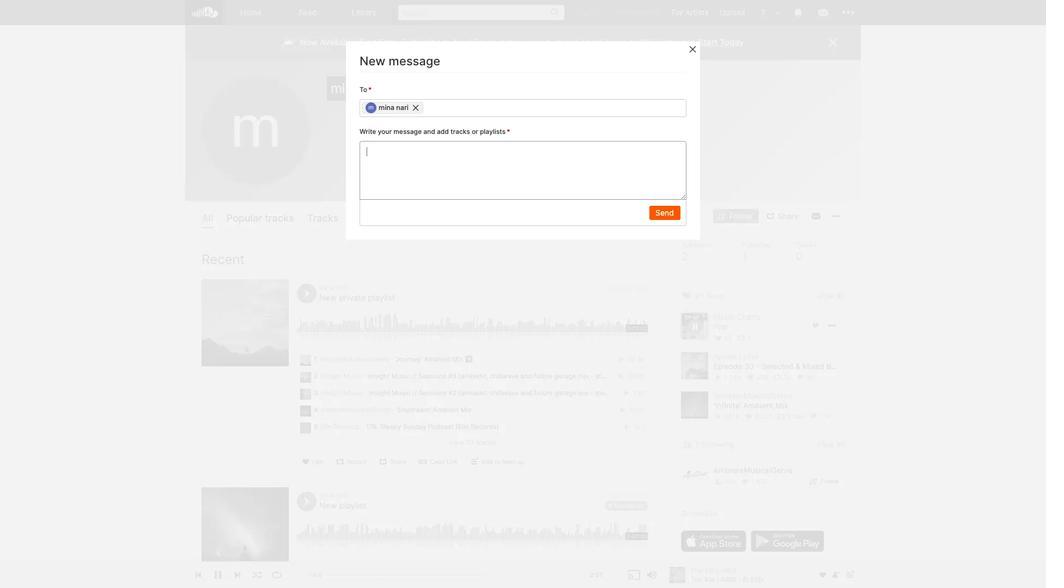 Task type: locate. For each thing, give the bounding box(es) containing it.
1 study from the top
[[596, 372, 613, 380]]

1 try from the left
[[576, 8, 587, 17]]

mix left 🌄
[[452, 355, 463, 363]]

0 vertical spatial 2
[[682, 250, 689, 263]]

tara schultz's avatar element
[[756, 5, 771, 20]]

0 horizontal spatial share button
[[375, 456, 412, 468]]

1 inside following 1
[[742, 250, 749, 263]]

1 vertical spatial garage
[[554, 389, 576, 397]]

new
[[360, 54, 386, 68], [319, 292, 337, 303], [319, 501, 337, 511]]

None search field
[[393, 0, 570, 25]]

artist resources
[[710, 576, 762, 584]]

mina nari new private playlist
[[319, 283, 395, 303]]

2 mix from the top
[[578, 389, 589, 397]]

0 horizontal spatial 32
[[466, 438, 475, 447]]

24 inside '24 days ago electronic'
[[610, 492, 618, 500]]

1 vertical spatial study
[[596, 389, 613, 397]]

0 horizontal spatial playlist
[[339, 501, 366, 511]]

view down tracks 0
[[817, 291, 835, 300]]

1 down the following
[[742, 250, 749, 263]]

playlist inside mina nari new  playlist
[[339, 501, 366, 511]]

ambientmusicalgenre right 'journey' ambient mix 🌄 element
[[320, 355, 389, 363]]

mix up (elm
[[461, 406, 472, 414]]

new  playlist link
[[319, 501, 366, 511]]

upload
[[553, 37, 579, 47]]

1 vertical spatial 30
[[807, 374, 815, 381]]

go
[[681, 509, 691, 518]]

ago for 24 days ago
[[636, 283, 648, 291]]

1 vertical spatial chillwave
[[490, 389, 519, 397]]

share for share popup button to the top
[[778, 212, 799, 221]]

1 cookie from the left
[[735, 567, 757, 575]]

try go+ link
[[570, 0, 610, 25]]

0 vertical spatial mina nari link
[[319, 283, 347, 291]]

2 vertical spatial new
[[319, 501, 337, 511]]

1 (ambient, from the top
[[458, 372, 488, 380]]

1 for 1
[[747, 334, 751, 342]]

//
[[412, 372, 417, 380], [412, 389, 417, 397]]

s n u g x nuver - nightfall element
[[300, 581, 311, 589]]

2 garage from the top
[[554, 389, 576, 397]]

0 horizontal spatial 2
[[314, 372, 318, 380]]

ambientmusicalgenre
[[320, 355, 389, 363], [714, 391, 793, 401], [321, 406, 390, 414]]

2 try from the left
[[616, 8, 627, 17]]

1 vertical spatial sessions
[[419, 389, 447, 397]]

0 horizontal spatial tracks
[[307, 213, 339, 224]]

mina nari link for playlist
[[319, 492, 347, 500]]

387k
[[724, 413, 740, 421]]

message
[[389, 54, 440, 68], [394, 127, 422, 136]]

view all down tracks 0
[[817, 291, 845, 300]]

// down 'journey'
[[412, 372, 417, 380]]

2 horizontal spatial to
[[630, 37, 637, 47]]

chillwave for #2
[[490, 389, 519, 397]]

albums
[[352, 213, 387, 224]]

0 vertical spatial chillwave
[[490, 372, 519, 380]]

1 horizontal spatial 30
[[807, 374, 815, 381]]

1 horizontal spatial to
[[489, 37, 497, 47]]

// up 'daydream'
[[412, 389, 417, 397]]

0 vertical spatial mina nari
[[331, 81, 391, 96]]

cookie inside cookie manager imprint
[[784, 567, 806, 575]]

1 all from the top
[[837, 291, 845, 300]]

0 horizontal spatial your
[[378, 127, 392, 136]]

cookie left manager
[[784, 567, 806, 575]]

0 vertical spatial playlist
[[368, 292, 395, 303]]

1 vertical spatial days
[[620, 492, 635, 500]]

0 vertical spatial ago
[[636, 283, 648, 291]]

pro left "get"
[[474, 37, 487, 47]]

next up 100+
[[630, 8, 647, 17]]

ambient up 9,211 link
[[744, 401, 774, 410]]

- up "250" link
[[757, 362, 760, 371]]

2 track stats element from the top
[[714, 411, 845, 423]]

(ambient,
[[458, 372, 488, 380], [458, 389, 488, 397]]

share for the bottommost share popup button
[[390, 459, 407, 466]]

2 study from the top
[[596, 389, 613, 397]]

#3
[[448, 372, 457, 380]]

1 horizontal spatial 32
[[784, 374, 792, 381]]

new left private
[[319, 292, 337, 303]]

nari up private
[[336, 283, 347, 291]]

0 vertical spatial your
[[514, 37, 531, 47]]

following
[[742, 241, 771, 249]]

mixed
[[803, 362, 825, 371]]

playlist stats element
[[714, 332, 845, 344]]

1 vertical spatial follow button
[[806, 476, 845, 488]]

2 future from the top
[[534, 389, 553, 397]]

all for 21 likes
[[837, 291, 845, 300]]

1 mix from the top
[[578, 372, 589, 380]]

mina inside mina nari new private playlist
[[319, 283, 334, 291]]

1 for 1 ambientmusicalgenre         - 'journey' ambient mix 🌄
[[314, 355, 317, 363]]

2 mina nari link from the top
[[319, 492, 347, 500]]

and down 2 insight music         - insight music // sessions #3 (ambient, chillwave and future garage mix - study music)
[[520, 389, 532, 397]]

2 inside followers 2
[[682, 250, 689, 263]]

1 vertical spatial mina nari link
[[319, 492, 347, 500]]

playlist down repost popup button
[[339, 501, 366, 511]]

0 vertical spatial garage
[[554, 372, 576, 380]]

0 vertical spatial future
[[534, 372, 553, 380]]

try left go+
[[576, 8, 587, 17]]

tracks for tracks 0
[[796, 241, 817, 249]]

5
[[314, 423, 318, 431]]

playlist inside mina nari new private playlist
[[368, 292, 395, 303]]

nari up write your message and add tracks or playlists
[[396, 103, 409, 112]]

playlist right private
[[368, 292, 395, 303]]

0 vertical spatial share button
[[762, 209, 805, 224]]

chillwave for #3
[[490, 372, 519, 380]]

0 horizontal spatial to
[[443, 37, 451, 47]]

1 vertical spatial playlist
[[339, 501, 366, 511]]

sessions for #2
[[419, 389, 447, 397]]

like image
[[681, 289, 693, 303]]

home
[[240, 8, 262, 17]]

mina nari up write
[[331, 81, 391, 96]]

0 vertical spatial next
[[630, 8, 647, 17]]

new inside mina nari new private playlist
[[319, 292, 337, 303]]

send button
[[650, 206, 681, 220]]

4 ambientmusicalgenre         - 'daydream' ambient mix
[[314, 406, 472, 414]]

1 horizontal spatial playlist
[[368, 292, 395, 303]]

and for #2
[[520, 389, 532, 397]]

all link
[[202, 210, 213, 229]]

30 down 'label'
[[745, 362, 754, 371]]

0 vertical spatial tracks
[[307, 213, 339, 224]]

0 vertical spatial all
[[837, 291, 845, 300]]

ago left like image
[[636, 283, 648, 291]]

1 horizontal spatial follow
[[821, 478, 839, 486]]

popular
[[226, 213, 262, 224]]

view
[[817, 291, 835, 300], [449, 438, 465, 447], [817, 440, 835, 449]]

your right "get"
[[514, 37, 531, 47]]

message down subscribe
[[389, 54, 440, 68]]

1 vertical spatial all
[[837, 440, 845, 449]]

0 horizontal spatial mina nari's avatar element
[[202, 76, 311, 185]]

for artists link
[[666, 0, 714, 25]]

- down 1 ambientmusicalgenre         - 'journey' ambient mix 🌄
[[364, 372, 367, 380]]

1 horizontal spatial follow button
[[806, 476, 845, 488]]

1 vertical spatial music)
[[615, 389, 636, 397]]

mobile
[[694, 509, 718, 518]]

0 vertical spatial ambientmusicalgenre
[[320, 355, 389, 363]]

250 link
[[746, 374, 768, 381]]

ambientmusicalgenre's avatar element
[[681, 462, 708, 489]]

0 vertical spatial 24
[[610, 283, 618, 291]]

0 vertical spatial study
[[596, 372, 613, 380]]

Search search field
[[398, 5, 565, 20]]

(ambient, for #2
[[458, 389, 488, 397]]

mina nari's avatar element
[[202, 76, 311, 185], [366, 102, 377, 113]]

1 horizontal spatial tracks
[[451, 127, 470, 136]]

and left add
[[424, 127, 435, 136]]

mina nari link up new  playlist link
[[319, 492, 347, 500]]

ago inside '24 days ago electronic'
[[636, 492, 648, 500]]

study left 6,096
[[596, 372, 613, 380]]

legal
[[681, 567, 698, 575]]

1 vertical spatial 32
[[466, 438, 475, 447]]

2 all from the top
[[837, 440, 845, 449]]

1 vertical spatial share
[[390, 459, 407, 466]]

message left add
[[394, 127, 422, 136]]

1 garage from the top
[[554, 372, 576, 380]]

pro
[[649, 8, 661, 17], [474, 37, 487, 47]]

to left "get"
[[489, 37, 497, 47]]

1 vertical spatial track stats element
[[714, 411, 845, 423]]

mix for 'daydream' ambient mix
[[461, 406, 472, 414]]

mina up new private playlist link
[[319, 283, 334, 291]]

artists
[[685, 8, 709, 17]]

view down (elm
[[449, 438, 465, 447]]

repost
[[347, 459, 367, 466]]

ambient up podcast
[[433, 406, 459, 414]]

likes
[[707, 291, 723, 300]]

ambient​musical​genre link
[[714, 466, 802, 476]]

2 vertical spatial ambientmusicalgenre
[[321, 406, 390, 414]]

new down like in the left bottom of the page
[[319, 501, 337, 511]]

1 vertical spatial your
[[378, 127, 392, 136]]

try go+
[[576, 8, 605, 17]]

1 vertical spatial 24
[[610, 492, 618, 500]]

// for #3
[[412, 372, 417, 380]]

56k link
[[714, 478, 736, 486]]

ago up electronic
[[636, 492, 648, 500]]

0 vertical spatial //
[[412, 372, 417, 380]]

mix up 4,394 'link'
[[776, 401, 789, 410]]

future for #2
[[534, 389, 553, 397]]

1 right following icon
[[695, 440, 700, 449]]

1 vertical spatial future
[[534, 389, 553, 397]]

new down 'first'
[[360, 54, 386, 68]]

'infinite' ambient mix element
[[681, 392, 708, 419]]

2 to from the left
[[489, 37, 497, 47]]

0 vertical spatial track stats element
[[714, 372, 845, 384]]

chillwave up 3 insight music         - insight music // sessions #2 (ambient, chillwave and future garage mix - study music) 13k
[[490, 372, 519, 380]]

view for 1 following
[[817, 440, 835, 449]]

(ambient, down 2 insight music         - insight music // sessions #3 (ambient, chillwave and future garage mix - study music)
[[458, 389, 488, 397]]

1 vertical spatial ambientmusicalgenre
[[714, 391, 793, 401]]

ambientmusicalgenre up 'infinite' ambient mix link
[[714, 391, 793, 401]]

1 vertical spatial next
[[453, 37, 472, 47]]

try right go+
[[616, 8, 627, 17]]

0 horizontal spatial share
[[390, 459, 407, 466]]

track stats element containing 7,284
[[714, 372, 845, 384]]

ambient for 'journey' ambient mix 🌄
[[424, 355, 450, 363]]

tracks left or
[[451, 127, 470, 136]]

32
[[784, 374, 792, 381], [466, 438, 475, 447]]

view all down 310 in the bottom right of the page
[[817, 440, 845, 449]]

2 ago from the top
[[636, 492, 648, 500]]

your
[[514, 37, 531, 47], [378, 127, 392, 136]]

like button
[[297, 456, 329, 468]]

1 inside the playlist stats element
[[747, 334, 751, 342]]

-
[[391, 355, 394, 363], [757, 362, 760, 371], [364, 372, 367, 380], [591, 372, 594, 380], [364, 389, 367, 397], [591, 389, 594, 397], [392, 406, 395, 414], [361, 423, 364, 431]]

cookie for manager
[[784, 567, 806, 575]]

track stats element for 30
[[714, 372, 845, 384]]

mix for insight music // sessions #2 (ambient, chillwave and future garage mix - study music)
[[578, 389, 589, 397]]

mina up new  playlist link
[[319, 492, 334, 500]]

tracks left the albums
[[307, 213, 339, 224]]

2 days from the top
[[620, 492, 635, 500]]

0 vertical spatial follow
[[730, 212, 752, 221]]

1 horizontal spatial try
[[616, 8, 627, 17]]

'daydream'
[[397, 406, 431, 414]]

0 horizontal spatial follow
[[730, 212, 752, 221]]

1 24 from the top
[[610, 283, 618, 291]]

176. sleepy sunday podcast (elm records) element
[[300, 423, 311, 434]]

playlist
[[368, 292, 395, 303], [339, 501, 366, 511]]

music) down 6,096
[[615, 389, 636, 397]]

followers 2
[[682, 241, 711, 263]]

library link
[[336, 0, 393, 25]]

0 vertical spatial sessions
[[418, 372, 447, 380]]

4,394 link
[[777, 413, 805, 421]]

1 horizontal spatial tracks
[[796, 241, 817, 249]]

view down 310 in the bottom right of the page
[[817, 440, 835, 449]]

cookie up resources
[[735, 567, 757, 575]]

new inside mina nari new  playlist
[[319, 501, 337, 511]]

records)
[[471, 423, 499, 431]]

1 mina nari link from the top
[[319, 283, 347, 291]]

share up tracks 0
[[778, 212, 799, 221]]

0 horizontal spatial try
[[576, 8, 587, 17]]

music) for insight music // sessions #3 (ambient, chillwave and future garage mix - study music)
[[615, 372, 636, 380]]

(elm
[[455, 423, 469, 431]]

3 to from the left
[[630, 37, 637, 47]]

9,211
[[755, 413, 772, 421]]

2 down followers
[[682, 250, 689, 263]]

1 vertical spatial and
[[520, 372, 532, 380]]

write
[[360, 127, 376, 136]]

2 vertical spatial and
[[520, 389, 532, 397]]

to right subscribe
[[443, 37, 451, 47]]

0 horizontal spatial pro
[[474, 37, 487, 47]]

0 vertical spatial mix
[[578, 372, 589, 380]]

sessions left #3
[[418, 372, 447, 380]]

new private playlist link
[[319, 292, 395, 303]]

track stats element containing 387k
[[714, 411, 845, 423]]

track stats element
[[714, 372, 845, 384], [714, 411, 845, 423]]

listeners.
[[661, 37, 696, 47]]

mina nari link up private
[[319, 283, 347, 291]]

1 vertical spatial tracks
[[796, 241, 817, 249]]

1 days from the top
[[620, 283, 635, 291]]

insight down 1 ambientmusicalgenre         - 'journey' ambient mix 🌄
[[369, 372, 390, 380]]

2 view all from the top
[[817, 440, 845, 449]]

sessions left #2
[[419, 389, 447, 397]]

1 vertical spatial new
[[319, 292, 337, 303]]

ambient inside ambientmusicalgenre 'infinite' ambient mix
[[744, 401, 774, 410]]

2 music) from the top
[[615, 389, 636, 397]]

garage for insight music // sessions #3 (ambient, chillwave and future garage mix - study music)
[[554, 372, 576, 380]]

by
[[827, 362, 836, 371]]

future
[[534, 372, 553, 380], [534, 389, 553, 397]]

now available: first fans. subscribe to next pro to get your next upload heard by up to 100+ listeners. start today
[[300, 37, 744, 47]]

2 right insight music // sessions #3 (ambient, chillwave and future garage mix - study music) element
[[314, 372, 318, 380]]

view 32 tracks
[[449, 438, 496, 447]]

0 vertical spatial share
[[778, 212, 799, 221]]

tracks right popular
[[265, 213, 294, 224]]

1 up 'label'
[[747, 334, 751, 342]]

ambientmusicalgenre up 'records'
[[321, 406, 390, 414]]

0 vertical spatial (ambient,
[[458, 372, 488, 380]]

all
[[837, 291, 845, 300], [837, 440, 845, 449]]

24 for 24 days ago electronic
[[610, 492, 618, 500]]

for
[[672, 8, 683, 17]]

- up 4 ambientmusicalgenre         - 'daydream' ambient mix
[[364, 389, 367, 397]]

mina down new message in the left of the page
[[379, 103, 395, 112]]

0 horizontal spatial tracks
[[265, 213, 294, 224]]

to right up
[[630, 37, 637, 47]]

days inside '24 days ago electronic'
[[620, 492, 635, 500]]

1 vertical spatial mina nari
[[379, 103, 409, 112]]

1 ago from the top
[[636, 283, 648, 291]]

1 horizontal spatial cookie
[[784, 567, 806, 575]]

1 vertical spatial follow
[[821, 478, 839, 486]]

0 vertical spatial music)
[[615, 372, 636, 380]]

followers
[[682, 241, 711, 249]]

2 (ambient, from the top
[[458, 389, 488, 397]]

0 horizontal spatial cookie
[[735, 567, 757, 575]]

🌄
[[465, 355, 473, 363]]

legal link
[[681, 567, 698, 575]]

next down search search box
[[453, 37, 472, 47]]

1 horizontal spatial share button
[[762, 209, 805, 224]]

mix for 'journey' ambient mix 🌄
[[452, 355, 463, 363]]

and up 3 insight music         - insight music // sessions #2 (ambient, chillwave and future garage mix - study music) 13k
[[520, 372, 532, 380]]

mina
[[331, 81, 360, 96], [379, 103, 395, 112], [319, 283, 334, 291], [319, 492, 334, 500]]

1 chillwave from the top
[[490, 372, 519, 380]]

1 view all from the top
[[817, 291, 845, 300]]

1 music) from the top
[[615, 372, 636, 380]]

ambient for 'daydream' ambient mix
[[433, 406, 459, 414]]

new for private
[[319, 292, 337, 303]]

view all for 1 following
[[817, 440, 845, 449]]

1 horizontal spatial 2
[[682, 250, 689, 263]]

share button down sleepy
[[375, 456, 412, 468]]

tracks down records)
[[476, 438, 496, 447]]

(ambient, down 🌄
[[458, 372, 488, 380]]

64
[[724, 334, 732, 342]]

following 1
[[742, 241, 771, 263]]

cookie
[[735, 567, 757, 575], [784, 567, 806, 575]]

0 horizontal spatial 30
[[745, 362, 754, 371]]

ambient up #3
[[424, 355, 450, 363]]

1 track stats element from the top
[[714, 372, 845, 384]]

pro left for
[[649, 8, 661, 17]]

nari up new  playlist link
[[336, 492, 347, 500]]

mina inside mina nari new  playlist
[[319, 492, 334, 500]]

nari
[[364, 81, 387, 96], [396, 103, 409, 112], [336, 283, 347, 291], [336, 492, 347, 500]]

music) down 40.8k
[[615, 372, 636, 380]]

30 down mixed on the right bottom
[[807, 374, 815, 381]]

records
[[334, 423, 359, 431]]

1 vertical spatial pro
[[474, 37, 487, 47]]

1 horizontal spatial pro
[[649, 8, 661, 17]]

1 vertical spatial //
[[412, 389, 417, 397]]

2 cookie from the left
[[784, 567, 806, 575]]

study left 13k
[[596, 389, 613, 397]]

your right write
[[378, 127, 392, 136]]

tracks up 0
[[796, 241, 817, 249]]

1 vertical spatial mix
[[578, 389, 589, 397]]

0 vertical spatial 30
[[745, 362, 754, 371]]

32 down (elm
[[466, 438, 475, 447]]

1 future from the top
[[534, 372, 553, 380]]

music charts pop
[[714, 312, 761, 332]]

pop
[[714, 322, 728, 332]]

1 vertical spatial (ambient,
[[458, 389, 488, 397]]

1 right 'journey' ambient mix 🌄 element
[[314, 355, 317, 363]]

label
[[739, 352, 759, 361]]

all for 1 following
[[837, 440, 845, 449]]

0 vertical spatial follow button
[[713, 209, 759, 224]]

track stats element for mix
[[714, 411, 845, 423]]

- left 6,096
[[591, 372, 594, 380]]

1 horizontal spatial share
[[778, 212, 799, 221]]

share down sleepy
[[390, 459, 407, 466]]

music
[[714, 312, 735, 322], [344, 372, 362, 380], [392, 372, 410, 380], [344, 389, 362, 397], [392, 389, 410, 397]]

1,820
[[751, 478, 768, 486]]

2 chillwave from the top
[[490, 389, 519, 397]]

chillwave down 2 insight music         - insight music // sessions #3 (ambient, chillwave and future garage mix - study music)
[[490, 389, 519, 397]]

0 vertical spatial tracks
[[451, 127, 470, 136]]

for artists
[[672, 8, 709, 17]]

electronic
[[614, 502, 644, 510]]

share button
[[762, 209, 805, 224], [375, 456, 412, 468]]

share button up the following
[[762, 209, 805, 224]]

mina nari up write your message and add tracks or playlists
[[379, 103, 409, 112]]

32 down "episode 30 - selected & mixed by kyrro" link
[[784, 374, 792, 381]]

cookie for policy
[[735, 567, 757, 575]]

mix
[[452, 355, 463, 363], [776, 401, 789, 410], [461, 406, 472, 414]]

2 24 from the top
[[610, 492, 618, 500]]

new for playlist
[[319, 501, 337, 511]]



Task type: describe. For each thing, give the bounding box(es) containing it.
episode
[[714, 362, 743, 371]]

mix inside ambientmusicalgenre 'infinite' ambient mix
[[776, 401, 789, 410]]

ago for 24 days ago electronic
[[636, 492, 648, 500]]

1 link
[[737, 334, 751, 342]]

send
[[656, 208, 674, 217]]

today
[[720, 37, 744, 47]]

7,284
[[724, 374, 742, 381]]

manager
[[808, 567, 835, 575]]

4,394
[[788, 413, 805, 421]]

0 vertical spatial message
[[389, 54, 440, 68]]

try for try go+
[[576, 8, 587, 17]]

5 elm records         - 176. sleepy sunday podcast (elm records)
[[314, 423, 499, 431]]

4
[[314, 406, 318, 414]]

nari inside mina nari new  playlist
[[336, 492, 347, 500]]

1 horizontal spatial your
[[514, 37, 531, 47]]

1 horizontal spatial mina nari's avatar element
[[366, 102, 377, 113]]

following image
[[681, 438, 693, 451]]

Write your message and add tracks or playlists text field
[[360, 141, 687, 200]]

- left 'journey'
[[391, 355, 394, 363]]

study for insight music // sessions #3 (ambient, chillwave and future garage mix - study music)
[[596, 372, 613, 380]]

'journey' ambient mix 🌄 element
[[300, 355, 311, 366]]

'journey'
[[395, 355, 422, 363]]

insight up 4 ambientmusicalgenre         - 'daydream' ambient mix
[[369, 389, 390, 397]]

new  playlist element
[[202, 488, 289, 575]]

ambientmusicalgenre 'infinite' ambient mix
[[714, 391, 793, 410]]

0 horizontal spatial follow button
[[713, 209, 759, 224]]

2 vertical spatial tracks
[[476, 438, 496, 447]]

- left 13k
[[591, 389, 594, 397]]

- up sleepy
[[392, 406, 395, 414]]

1 vertical spatial 2
[[314, 372, 318, 380]]

electronic link
[[605, 502, 648, 511]]

nari down new message in the left of the page
[[364, 81, 387, 96]]

copy link
[[430, 459, 458, 466]]

heard
[[581, 37, 603, 47]]

3 insight music         - insight music // sessions #2 (ambient, chillwave and future garage mix - study music) 13k
[[314, 389, 645, 397]]

future for #3
[[534, 372, 553, 380]]

250
[[757, 374, 768, 381]]

133k
[[627, 406, 645, 414]]

next
[[534, 37, 550, 47]]

sunday
[[403, 423, 426, 431]]

0
[[796, 250, 804, 263]]

start
[[699, 37, 718, 47]]

apnea label episode 30 - selected & mixed by kyrro
[[714, 352, 857, 371]]

1 to from the left
[[443, 37, 451, 47]]

1 vertical spatial tracks
[[265, 213, 294, 224]]

fans.
[[379, 37, 400, 47]]

1,820 link
[[741, 478, 768, 486]]

garage for insight music // sessions #2 (ambient, chillwave and future garage mix - study music)
[[554, 389, 576, 397]]

- inside 'apnea label episode 30 - selected & mixed by kyrro'
[[757, 362, 760, 371]]

insight right 3
[[321, 389, 342, 397]]

30 link
[[796, 374, 815, 381]]

library
[[352, 8, 377, 17]]

tracks 0
[[796, 241, 817, 263]]

episode 30 - selected & mixed by kyrro link
[[714, 362, 857, 372]]

copy link button
[[415, 456, 464, 468]]

study for insight music // sessions #2 (ambient, chillwave and future garage mix - study music)
[[596, 389, 613, 397]]

232k
[[627, 564, 645, 572]]

24 days ago electronic
[[610, 492, 648, 510]]

or
[[472, 127, 478, 136]]

mina nari link for private
[[319, 283, 347, 291]]

imprint link
[[681, 576, 703, 584]]

nari inside mina nari new private playlist
[[336, 283, 347, 291]]

ambientmusicalgenre link
[[714, 391, 793, 401]]

'daydream' ambient mix element
[[300, 406, 311, 417]]

ambientmusicalgenre for 1 ambientmusicalgenre         - 'journey' ambient mix 🌄
[[320, 355, 389, 363]]

and for #3
[[520, 372, 532, 380]]

sessions for #3
[[418, 372, 447, 380]]

artist
[[710, 576, 728, 584]]

view for 21 likes
[[817, 291, 835, 300]]

try next pro
[[616, 8, 661, 17]]

3
[[314, 389, 318, 397]]

pop element
[[681, 313, 708, 340]]

go+
[[590, 8, 605, 17]]

get
[[499, 37, 512, 47]]

by
[[606, 37, 615, 47]]

30 inside 'apnea label episode 30 - selected & mixed by kyrro'
[[745, 362, 754, 371]]

cookie manager link
[[784, 567, 835, 575]]

2 insight music         - insight music // sessions #3 (ambient, chillwave and future garage mix - study music)
[[314, 372, 636, 380]]

albums link
[[352, 210, 387, 229]]

try for try next pro
[[616, 8, 627, 17]]

policy
[[759, 567, 777, 575]]

insight right insight music // sessions #3 (ambient, chillwave and future garage mix - study music) element
[[321, 372, 342, 380]]

private
[[339, 292, 366, 303]]

#2
[[448, 389, 457, 397]]

mix for insight music // sessions #3 (ambient, chillwave and future garage mix - study music)
[[578, 372, 589, 380]]

recent
[[202, 252, 245, 268]]

add
[[437, 127, 449, 136]]

mina down available:
[[331, 81, 360, 96]]

100+
[[640, 37, 659, 47]]

subscribe
[[402, 37, 441, 47]]

cookie manager imprint
[[681, 567, 835, 584]]

13k
[[633, 389, 645, 397]]

tracks link
[[307, 210, 339, 229]]

first
[[359, 37, 377, 47]]

days for 24 days ago electronic
[[620, 492, 635, 500]]

artist resources link
[[710, 576, 762, 584]]

charts
[[737, 312, 761, 322]]

176.
[[366, 423, 378, 431]]

available:
[[320, 37, 357, 47]]

(ambient, for #3
[[458, 372, 488, 380]]

write your message and add tracks or playlists
[[360, 127, 506, 136]]

0 horizontal spatial next
[[453, 37, 472, 47]]

view all for 21 likes
[[817, 291, 845, 300]]

mina nari new  playlist
[[319, 492, 366, 511]]

ambient​musical​genre
[[714, 466, 793, 475]]

privacy
[[705, 567, 728, 575]]

insight music // sessions #2 (ambient, chillwave and future garage mix - study music) element
[[300, 389, 311, 400]]

// for #2
[[412, 389, 417, 397]]

go mobile
[[681, 509, 718, 518]]

&
[[796, 362, 801, 371]]

tracks for tracks
[[307, 213, 339, 224]]

24 for 24 days ago
[[610, 283, 618, 291]]

podcast
[[428, 423, 454, 431]]

32 link
[[773, 374, 792, 381]]

1 vertical spatial share button
[[375, 456, 412, 468]]

ambientmusicalgenre for 4 ambientmusicalgenre         - 'daydream' ambient mix
[[321, 406, 390, 414]]

0 vertical spatial new
[[360, 54, 386, 68]]

all
[[202, 213, 213, 224]]

episode 30 - selected & mixed by kyrro element
[[681, 352, 708, 380]]

music) for insight music // sessions #2 (ambient, chillwave and future garage mix - study music)
[[615, 389, 636, 397]]

link
[[447, 459, 458, 466]]

view 32 tracks link
[[298, 436, 647, 450]]

40.8k
[[626, 356, 645, 363]]

resources
[[729, 576, 762, 584]]

1 vertical spatial message
[[394, 127, 422, 136]]

insight music // sessions #3 (ambient, chillwave and future garage mix - study music) element
[[300, 372, 311, 383]]

new private playlist element
[[202, 279, 289, 367]]

days for 24 days ago
[[620, 283, 635, 291]]

apnea
[[714, 352, 737, 361]]

6,096
[[626, 373, 645, 380]]

1 for 1 following
[[695, 440, 700, 449]]

upload
[[720, 8, 746, 17]]

pop link
[[714, 322, 728, 332]]

1 horizontal spatial next
[[630, 8, 647, 17]]

selected
[[762, 362, 794, 371]]

1 ambientmusicalgenre         - 'journey' ambient mix 🌄
[[314, 355, 473, 363]]

close button
[[687, 44, 719, 54]]

now
[[300, 37, 318, 47]]

0 vertical spatial 32
[[784, 374, 792, 381]]

'afterglow' ambient mix element
[[300, 564, 311, 575]]

close
[[701, 45, 719, 53]]

feed
[[299, 8, 317, 17]]

music inside music charts pop
[[714, 312, 735, 322]]

- left 176.
[[361, 423, 364, 431]]

0 vertical spatial and
[[424, 127, 435, 136]]



Task type: vqa. For each thing, say whether or not it's contained in the screenshot.


